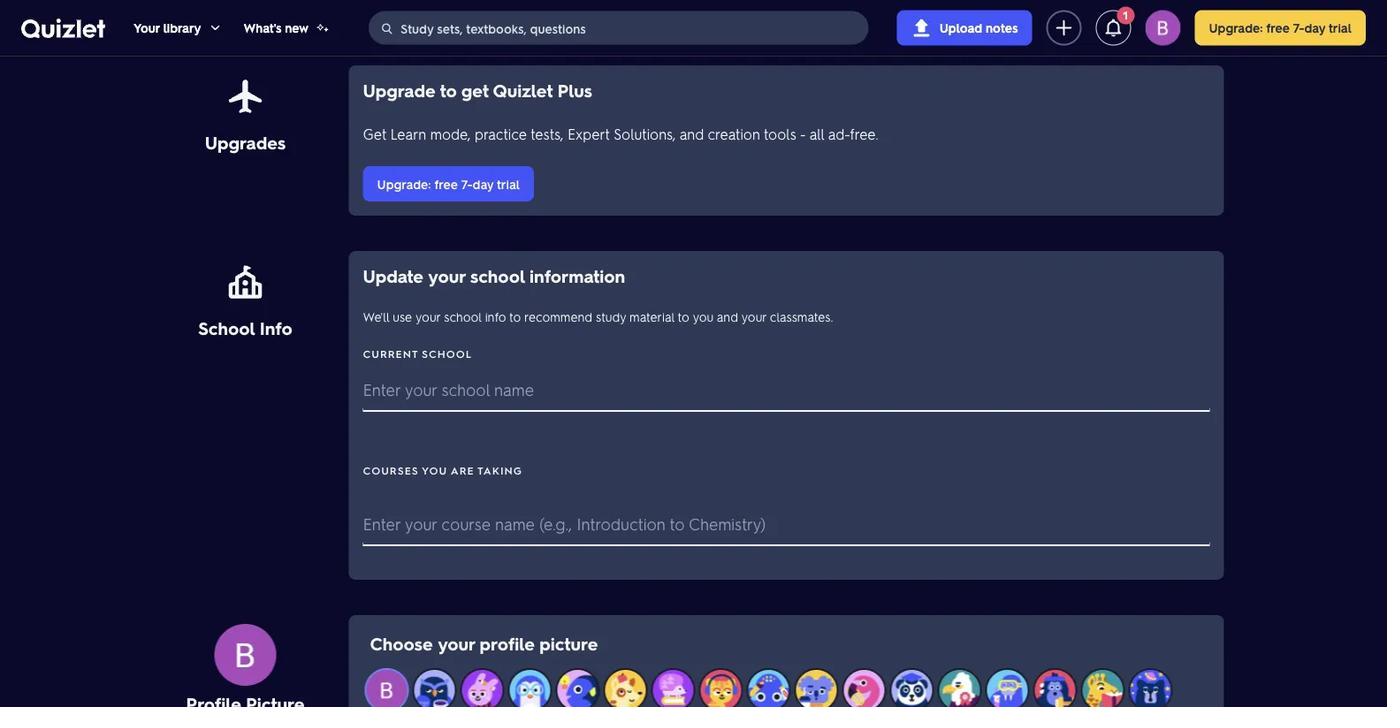 Task type: vqa. For each thing, say whether or not it's contained in the screenshot.
search icon in the List Box
no



Task type: locate. For each thing, give the bounding box(es) containing it.
plus
[[558, 79, 593, 102]]

7-
[[1293, 20, 1305, 36], [461, 176, 473, 192]]

gorilla image
[[1035, 670, 1076, 707]]

courses
[[363, 463, 419, 477]]

0 vertical spatial day
[[1305, 20, 1326, 36]]

0 vertical spatial trial
[[1329, 20, 1352, 36]]

cat image
[[701, 670, 742, 707]]

trial
[[1329, 20, 1352, 36], [497, 176, 520, 192]]

day for left the upgrade: free 7-day trial button
[[473, 176, 494, 192]]

solutions,
[[614, 124, 676, 143]]

0 vertical spatial none field
[[363, 378, 1210, 410]]

1 horizontal spatial day
[[1305, 20, 1326, 36]]

school info
[[198, 316, 293, 339]]

bear image
[[1131, 670, 1171, 707]]

fish image
[[558, 670, 598, 707]]

and left creation
[[680, 124, 704, 143]]

current school
[[363, 347, 472, 360]]

notes
[[986, 20, 1018, 36]]

1 vertical spatial and
[[717, 309, 738, 325]]

to left get
[[440, 79, 457, 102]]

0 horizontal spatial and
[[680, 124, 704, 143]]

get
[[363, 124, 386, 143]]

1 horizontal spatial upgrade: free 7-day trial
[[1209, 20, 1352, 36]]

free
[[1267, 20, 1290, 36], [434, 176, 458, 192]]

1 vertical spatial day
[[473, 176, 494, 192]]

0 horizontal spatial upgrade:
[[377, 176, 431, 192]]

ad-
[[828, 124, 850, 143]]

None field
[[363, 378, 1210, 410], [363, 513, 1210, 545]]

your left the classmates.
[[742, 309, 767, 325]]

1 vertical spatial upgrade: free 7-day trial button
[[363, 166, 534, 202]]

1 vertical spatial 7-
[[461, 176, 473, 192]]

quizlet image
[[21, 18, 105, 38], [21, 18, 105, 38]]

Search text field
[[401, 11, 864, 45]]

1 vertical spatial upgrade: free 7-day trial
[[377, 176, 520, 192]]

school left info
[[444, 309, 482, 325]]

upgrade: down learn
[[377, 176, 431, 192]]

giraffe image
[[1083, 670, 1124, 707]]

what's new link
[[244, 0, 330, 56]]

1 none field from the top
[[363, 378, 1210, 410]]

all
[[810, 124, 825, 143]]

upgrade
[[363, 79, 436, 102]]

caret down image
[[208, 21, 222, 35]]

upgrade: free 7-day trial
[[1209, 20, 1352, 36], [377, 176, 520, 192]]

1 button
[[1096, 7, 1135, 46]]

upgrades
[[205, 130, 286, 153]]

Enter your school name text field
[[363, 378, 1210, 407]]

2 none field from the top
[[363, 513, 1210, 545]]

0 vertical spatial upgrade:
[[1209, 20, 1263, 36]]

your library button
[[134, 0, 222, 56]]

panda image
[[892, 670, 933, 707]]

upgrade: right profile picture
[[1209, 20, 1263, 36]]

school
[[422, 347, 472, 360]]

school
[[470, 264, 525, 287], [444, 309, 482, 325]]

to
[[440, 79, 457, 102], [509, 309, 521, 325], [678, 309, 690, 325]]

choose
[[370, 632, 433, 655]]

to right info
[[509, 309, 521, 325]]

None search field
[[369, 11, 869, 45]]

and
[[680, 124, 704, 143], [717, 309, 738, 325]]

1
[[1123, 9, 1129, 21]]

school up info
[[470, 264, 525, 287]]

your up 'owl' icon
[[438, 632, 475, 655]]

rabbit image
[[462, 670, 503, 707]]

0 horizontal spatial to
[[440, 79, 457, 102]]

upgrade: free 7-day trial button
[[1195, 10, 1366, 46], [363, 166, 534, 202]]

learn
[[390, 124, 426, 143]]

picture
[[540, 632, 598, 655]]

free.
[[850, 124, 879, 143]]

0 horizontal spatial free
[[434, 176, 458, 192]]

1 horizontal spatial 7-
[[1293, 20, 1305, 36]]

penguin image
[[510, 670, 551, 707]]

search image
[[380, 22, 394, 36]]

your right update
[[428, 264, 465, 287]]

day for rightmost the upgrade: free 7-day trial button
[[1305, 20, 1326, 36]]

0 vertical spatial upgrade: free 7-day trial button
[[1195, 10, 1366, 46]]

information
[[530, 264, 625, 287]]

none field enter your school name
[[363, 378, 1210, 410]]

mode,
[[430, 124, 471, 143]]

profile
[[480, 632, 535, 655]]

0 horizontal spatial day
[[473, 176, 494, 192]]

0 horizontal spatial upgrade: free 7-day trial
[[377, 176, 520, 192]]

your library
[[134, 20, 201, 36]]

0 horizontal spatial trial
[[497, 176, 520, 192]]

profile picture image
[[1146, 10, 1181, 46]]

day
[[1305, 20, 1326, 36], [473, 176, 494, 192]]

1 quizlet image from the top
[[21, 18, 105, 38]]

tools
[[764, 124, 796, 143]]

1 vertical spatial upgrade:
[[377, 176, 431, 192]]

eagle image
[[940, 670, 980, 707]]

upgrade:
[[1209, 20, 1263, 36], [377, 176, 431, 192]]

update
[[363, 264, 423, 287]]

0 vertical spatial and
[[680, 124, 704, 143]]

none field enter your course name (e.g., introduction to chemistry)
[[363, 513, 1210, 545]]

koala image
[[796, 670, 837, 707]]

your
[[428, 264, 465, 287], [416, 309, 441, 325], [742, 309, 767, 325], [438, 632, 475, 655]]

and right you
[[717, 309, 738, 325]]

-
[[800, 124, 806, 143]]

upload image
[[911, 17, 933, 38]]

new
[[285, 20, 309, 36]]

1 vertical spatial trial
[[497, 176, 520, 192]]

creation
[[708, 124, 760, 143]]

upload notes button
[[897, 10, 1032, 46]]

octopus image
[[749, 670, 789, 707]]

you
[[422, 463, 448, 477]]

study
[[596, 309, 626, 325]]

flamingo image
[[844, 670, 885, 707]]

update your school information
[[363, 264, 625, 287]]

1 horizontal spatial upgrade: free 7-day trial button
[[1195, 10, 1366, 46]]

walrus image
[[987, 670, 1028, 707]]

1 vertical spatial none field
[[363, 513, 1210, 545]]

0 vertical spatial 7-
[[1293, 20, 1305, 36]]

0 vertical spatial free
[[1267, 20, 1290, 36]]

0 vertical spatial school
[[470, 264, 525, 287]]

are
[[451, 463, 475, 477]]

to left you
[[678, 309, 690, 325]]



Task type: describe. For each thing, give the bounding box(es) containing it.
recommend
[[525, 309, 593, 325]]

info
[[485, 309, 506, 325]]

what's new
[[244, 20, 309, 36]]

Search field
[[370, 11, 868, 45]]

courses you are taking
[[363, 463, 523, 477]]

your right "use"
[[416, 309, 441, 325]]

current
[[363, 347, 418, 360]]

2 quizlet image from the top
[[21, 18, 105, 38]]

0 horizontal spatial upgrade: free 7-day trial button
[[363, 166, 534, 202]]

hedgehog image
[[653, 670, 694, 707]]

practice
[[475, 124, 527, 143]]

we'll use your school info to recommend study material to you and your classmates.
[[363, 309, 833, 325]]

upgrade to get quizlet plus
[[363, 79, 593, 102]]

owl image
[[414, 670, 455, 707]]

0 horizontal spatial 7-
[[461, 176, 473, 192]]

1 horizontal spatial to
[[509, 309, 521, 325]]

create image
[[1054, 17, 1075, 38]]

your
[[134, 20, 160, 36]]

material
[[630, 309, 675, 325]]

upload
[[940, 20, 983, 36]]

choose your profile picture
[[370, 632, 598, 655]]

0 vertical spatial upgrade: free 7-day trial
[[1209, 20, 1352, 36]]

quizlet
[[493, 79, 553, 102]]

expert
[[568, 124, 610, 143]]

taking
[[478, 463, 523, 477]]

what's
[[244, 20, 282, 36]]

2 horizontal spatial to
[[678, 309, 690, 325]]

classmates.
[[770, 309, 833, 325]]

get learn mode, practice tests, expert solutions, and creation tools - all ad-free.
[[363, 124, 879, 143]]

you
[[693, 309, 714, 325]]

info
[[260, 316, 293, 339]]

1 horizontal spatial and
[[717, 309, 738, 325]]

library
[[163, 20, 201, 36]]

1 vertical spatial school
[[444, 309, 482, 325]]

tests,
[[531, 124, 564, 143]]

we'll
[[363, 309, 389, 325]]

bell image
[[1103, 17, 1124, 38]]

1 horizontal spatial trial
[[1329, 20, 1352, 36]]

use
[[393, 309, 412, 325]]

upload notes
[[940, 20, 1018, 36]]

sparkle image
[[316, 21, 330, 35]]

1 vertical spatial free
[[434, 176, 458, 192]]

1 horizontal spatial free
[[1267, 20, 1290, 36]]

school
[[198, 316, 255, 339]]

get
[[461, 79, 489, 102]]

1 horizontal spatial upgrade:
[[1209, 20, 1263, 36]]

Enter your course name (e.g., Introduction to Chemistry) text field
[[363, 513, 1210, 541]]

dog image
[[605, 670, 646, 707]]



